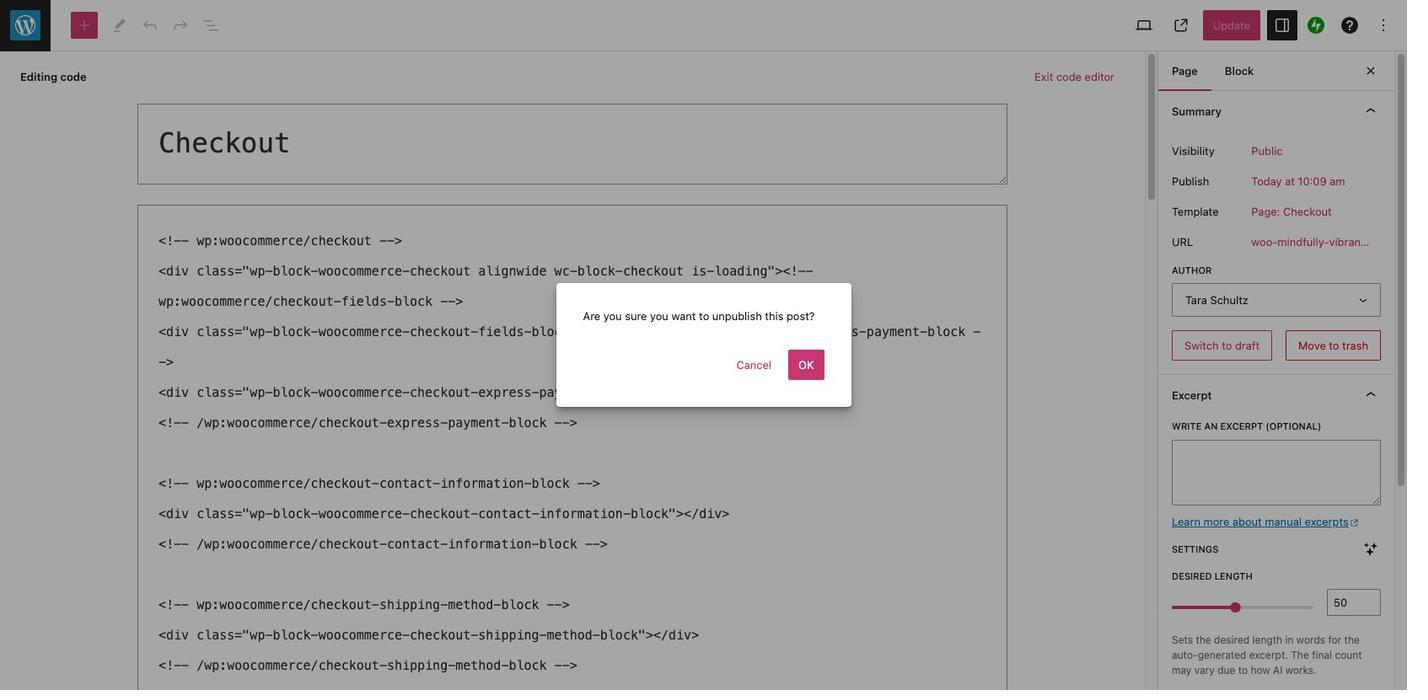 Task type: describe. For each thing, give the bounding box(es) containing it.
move
[[1299, 339, 1327, 353]]

may
[[1173, 665, 1192, 678]]

switch
[[1185, 339, 1220, 353]]

ok
[[799, 359, 815, 372]]

an
[[1205, 421, 1219, 432]]

ai
[[1274, 665, 1283, 678]]

manual
[[1266, 515, 1303, 529]]

the
[[1292, 650, 1310, 663]]

write an excerpt (optional)
[[1173, 421, 1322, 432]]

editor
[[1085, 70, 1115, 84]]

move to trash
[[1299, 339, 1369, 353]]

final
[[1313, 650, 1333, 663]]

works.
[[1286, 665, 1317, 678]]

excerpt
[[1221, 421, 1264, 432]]

excerpt.
[[1250, 650, 1289, 663]]

to inside switch to draft button
[[1223, 339, 1233, 353]]

are you sure you want to unpublish this post?
[[583, 309, 815, 323]]

about
[[1233, 515, 1263, 529]]

switch to draft button
[[1173, 331, 1273, 361]]

auto-
[[1173, 650, 1198, 663]]

template
[[1173, 205, 1220, 218]]

block
[[1226, 64, 1255, 78]]

Write an excerpt (optional) text field
[[1173, 440, 1382, 506]]

learn
[[1173, 515, 1201, 529]]

Desired length number field
[[1328, 590, 1382, 617]]

editing code
[[20, 70, 87, 84]]

to inside sets the desired length in words for the auto-generated excerpt. the final count may vary due to how ai works.
[[1239, 665, 1249, 678]]

draft
[[1236, 339, 1260, 353]]

exit
[[1035, 70, 1054, 84]]

update button
[[1204, 10, 1261, 40]]

excerpts
[[1306, 515, 1350, 529]]

summary
[[1173, 105, 1222, 118]]

editing
[[20, 70, 57, 84]]

sets the desired length in words for the auto-generated excerpt. the final count may vary due to how ai works.
[[1173, 635, 1363, 678]]

view page image
[[1172, 15, 1192, 35]]

length inside sets the desired length in words for the auto-generated excerpt. the final count may vary due to how ai works.
[[1253, 635, 1283, 647]]

2 the from the left
[[1345, 635, 1361, 647]]

undo image
[[140, 15, 160, 35]]

for
[[1329, 635, 1342, 647]]

excerpt
[[1173, 389, 1213, 403]]

settings image
[[1273, 15, 1293, 35]]

to inside move to trash button
[[1330, 339, 1340, 353]]

redo image
[[170, 15, 191, 35]]

post?
[[787, 309, 815, 323]]

advanced ai options image
[[1362, 540, 1382, 560]]

count
[[1336, 650, 1363, 663]]

url
[[1173, 235, 1194, 249]]



Task type: vqa. For each thing, say whether or not it's contained in the screenshot.
COMPARE button on the bottom of the page
no



Task type: locate. For each thing, give the bounding box(es) containing it.
1 the from the left
[[1197, 635, 1212, 647]]

the right sets
[[1197, 635, 1212, 647]]

page button
[[1159, 51, 1212, 91]]

learn more about manual excerpts link
[[1173, 515, 1361, 529]]

to left trash
[[1330, 339, 1340, 353]]

code right editing
[[60, 70, 87, 84]]

desired length
[[1173, 571, 1254, 582]]

the up count
[[1345, 635, 1361, 647]]

more
[[1204, 515, 1230, 529]]

cancel
[[737, 359, 772, 372]]

due
[[1218, 665, 1236, 678]]

0 horizontal spatial code
[[60, 70, 87, 84]]

1 you from the left
[[604, 309, 622, 323]]

write
[[1173, 421, 1202, 432]]

vary
[[1195, 665, 1215, 678]]

you right sure
[[650, 309, 669, 323]]

unpublish
[[713, 309, 762, 323]]

block button
[[1212, 51, 1268, 91]]

1 horizontal spatial code
[[1057, 70, 1082, 84]]

in
[[1286, 635, 1295, 647]]

0 horizontal spatial the
[[1197, 635, 1212, 647]]

1 horizontal spatial you
[[650, 309, 669, 323]]

cancel button
[[727, 350, 782, 381]]

Add title text field
[[138, 104, 1008, 184]]

Start writing with text or HTML text field
[[138, 205, 1008, 691]]

move to trash button
[[1287, 331, 1382, 361]]

to right due
[[1239, 665, 1249, 678]]

want
[[672, 309, 696, 323]]

the
[[1197, 635, 1212, 647], [1345, 635, 1361, 647]]

generated
[[1198, 650, 1247, 663]]

code for exit
[[1057, 70, 1082, 84]]

this
[[765, 309, 784, 323]]

exit code editor
[[1035, 70, 1115, 84]]

to left "draft"
[[1223, 339, 1233, 353]]

summary button
[[1159, 91, 1395, 132]]

length right desired
[[1215, 571, 1254, 582]]

to
[[699, 309, 710, 323], [1223, 339, 1233, 353], [1330, 339, 1340, 353], [1239, 665, 1249, 678]]

trash
[[1343, 339, 1369, 353]]

to right want
[[699, 309, 710, 323]]

1 horizontal spatial the
[[1345, 635, 1361, 647]]

exit code editor button
[[1025, 62, 1125, 92]]

you
[[604, 309, 622, 323], [650, 309, 669, 323]]

ok button
[[789, 350, 825, 381]]

0 vertical spatial length
[[1215, 571, 1254, 582]]

2 you from the left
[[650, 309, 669, 323]]

learn more about manual excerpts
[[1173, 515, 1350, 529]]

code right exit
[[1057, 70, 1082, 84]]

visibility
[[1173, 144, 1215, 158]]

update
[[1214, 19, 1251, 32]]

length up excerpt.
[[1253, 635, 1283, 647]]

(optional)
[[1267, 421, 1322, 432]]

code
[[60, 70, 87, 84], [1057, 70, 1082, 84]]

2 code from the left
[[1057, 70, 1082, 84]]

you right are
[[604, 309, 622, 323]]

1 code from the left
[[60, 70, 87, 84]]

excerpt button
[[1159, 376, 1395, 416]]

are
[[583, 309, 601, 323]]

code for editing
[[60, 70, 87, 84]]

words
[[1297, 635, 1326, 647]]

publish
[[1173, 175, 1210, 188]]

page
[[1173, 64, 1199, 78]]

1 vertical spatial length
[[1253, 635, 1283, 647]]

close settings image
[[1362, 61, 1382, 81]]

sets
[[1173, 635, 1194, 647]]

code inside button
[[1057, 70, 1082, 84]]

length
[[1215, 571, 1254, 582], [1253, 635, 1283, 647]]

0 horizontal spatial you
[[604, 309, 622, 323]]

switch to draft
[[1185, 339, 1260, 353]]

desired
[[1215, 635, 1250, 647]]

sure
[[625, 309, 647, 323]]

desired
[[1173, 571, 1213, 582]]

settings
[[1173, 544, 1219, 555]]

how
[[1251, 665, 1271, 678]]



